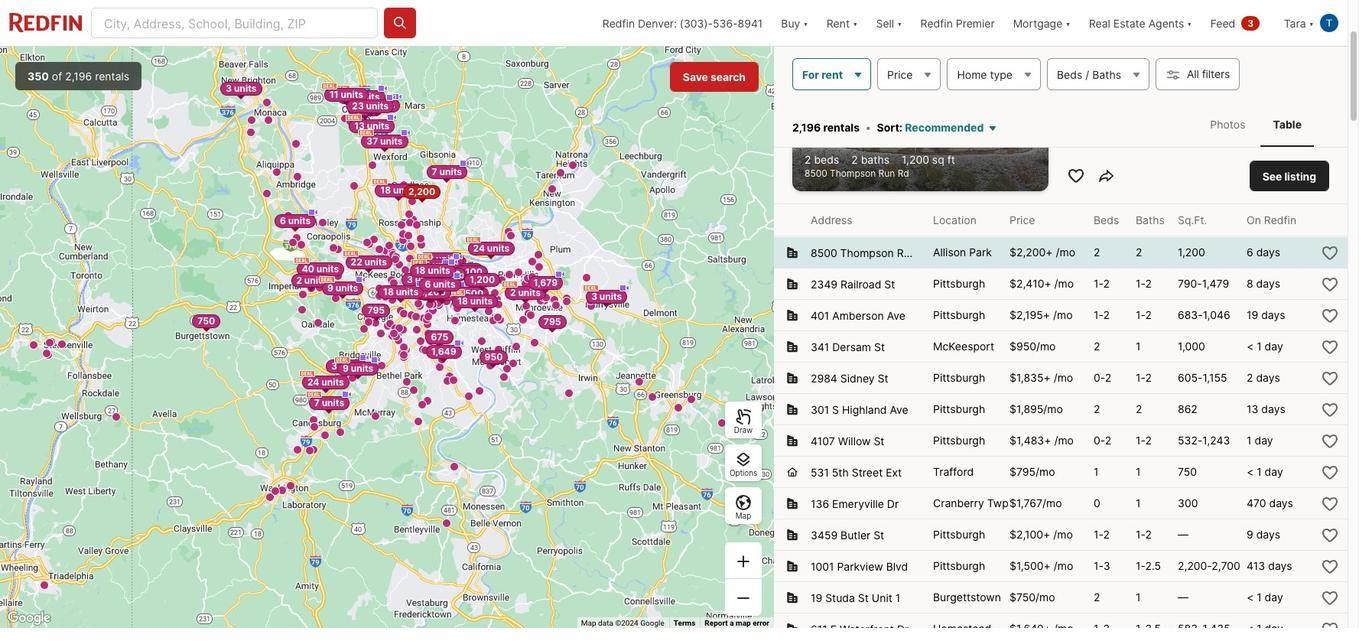 Task type: locate. For each thing, give the bounding box(es) containing it.
0 vertical spatial ave
[[887, 309, 906, 322]]

rd inside 8500 thompson run rd allison park
[[920, 246, 933, 259]]

350 of 2,196 rentals
[[28, 70, 129, 83]]

< 1 day down 413
[[1247, 591, 1284, 604]]

0 vertical spatial 24 units
[[473, 243, 510, 254]]

1 vertical spatial <
[[1247, 465, 1254, 478]]

on redfin down real
[[1061, 33, 1104, 44]]

beds left baths button
[[1094, 213, 1120, 226]]

1 horizontal spatial $2,200+ /mo
[[1010, 246, 1076, 259]]

2,196
[[65, 70, 92, 83], [793, 121, 821, 134]]

2984 sidney st
[[811, 372, 889, 385]]

beds for beds
[[1094, 213, 1120, 226]]

2 < 1 day from the top
[[1247, 465, 1284, 478]]

▾ right tara
[[1310, 16, 1315, 29]]

address button
[[811, 204, 853, 236]]

1 vertical spatial ave
[[890, 403, 909, 416]]

1 horizontal spatial 24
[[473, 243, 485, 254]]

st for willow
[[874, 434, 885, 447]]

8500 for 8500 thompson run rd
[[805, 168, 828, 179]]

2 inside "1,100 2 units"
[[297, 275, 302, 286]]

3 < from the top
[[1247, 591, 1254, 604]]

5 pittsburgh from the top
[[934, 434, 986, 447]]

1 vertical spatial 6 days
[[1247, 246, 1281, 259]]

1 vertical spatial 13
[[1247, 403, 1259, 416]]

0 vertical spatial —
[[1178, 528, 1189, 541]]

1 vertical spatial rd
[[920, 246, 933, 259]]

0-2
[[1094, 371, 1112, 384], [1094, 434, 1112, 447]]

toggle search results photos view tab
[[1199, 106, 1258, 143]]

feed
[[1211, 16, 1236, 29]]

136
[[811, 497, 830, 510]]

5 ▾ from the left
[[1188, 16, 1193, 29]]

2 units
[[448, 264, 479, 276], [510, 287, 541, 299]]

1 0- from the top
[[1094, 371, 1106, 384]]

0-
[[1094, 371, 1106, 384], [1094, 434, 1106, 447]]

2 0- from the top
[[1094, 434, 1106, 447]]

/mo for 8500 thompson run rd
[[1056, 246, 1076, 259]]

$2,200+ /mo up beds
[[805, 131, 890, 147]]

on down see listing link
[[1247, 213, 1262, 226]]

thompson for 8500 thompson run rd
[[830, 168, 876, 179]]

real estate agents ▾
[[1089, 16, 1193, 29]]

605-
[[1178, 371, 1203, 384]]

on down 'mortgage ▾'
[[1061, 33, 1074, 44]]

redfin premier
[[921, 16, 995, 29]]

341
[[811, 340, 830, 353]]

401
[[811, 309, 830, 322]]

units
[[234, 82, 257, 94], [341, 89, 364, 100], [357, 91, 380, 103], [372, 99, 395, 111], [366, 100, 389, 112], [367, 120, 390, 132], [380, 136, 403, 147], [440, 166, 462, 177], [393, 184, 416, 196], [288, 215, 311, 226], [487, 243, 510, 254], [436, 253, 459, 265], [365, 257, 387, 268], [433, 259, 455, 271], [317, 263, 339, 275], [456, 264, 479, 276], [428, 265, 451, 276], [447, 267, 470, 279], [415, 274, 438, 286], [304, 275, 327, 286], [433, 279, 456, 290], [336, 282, 358, 294], [396, 286, 419, 297], [518, 287, 541, 299], [438, 288, 461, 299], [600, 291, 622, 303], [470, 295, 493, 307], [340, 360, 362, 372], [351, 363, 374, 374], [322, 377, 344, 388], [322, 397, 344, 408]]

26 units
[[424, 288, 461, 299]]

4 pittsburgh from the top
[[934, 403, 986, 416]]

days right 470
[[1270, 497, 1294, 510]]

0 vertical spatial map
[[736, 511, 752, 520]]

1 vertical spatial 750
[[1178, 465, 1198, 478]]

1 horizontal spatial on
[[1247, 213, 1262, 226]]

6 days up 8 days
[[1247, 246, 1281, 259]]

map left data
[[581, 619, 597, 627]]

1,200 sq ft
[[902, 153, 956, 166]]

©2024
[[616, 619, 639, 627]]

1 vertical spatial 19
[[811, 591, 823, 604]]

beds inside beds / baths "button"
[[1058, 68, 1083, 81]]

5
[[425, 259, 430, 271]]

4107 willow st
[[811, 434, 885, 447]]

0 horizontal spatial baths
[[1093, 68, 1122, 81]]

1 vertical spatial 24 units
[[308, 377, 344, 388]]

price button up $2,410+
[[1010, 204, 1036, 236]]

st for sidney
[[878, 372, 889, 385]]

1 horizontal spatial 6 days
[[1247, 246, 1281, 259]]

8500 thompson run rd allison park
[[811, 246, 992, 259]]

1 horizontal spatial run
[[897, 246, 917, 259]]

795 down 1,679
[[544, 316, 561, 327]]

thompson up railroad
[[841, 246, 894, 259]]

st right dersam
[[875, 340, 885, 353]]

/mo up $2,410+ /mo
[[1056, 246, 1076, 259]]

< 1 day up the 470 days on the right
[[1247, 465, 1284, 478]]

1 vertical spatial 9
[[343, 363, 349, 374]]

1 ▾ from the left
[[804, 16, 809, 29]]

pittsburgh
[[934, 277, 986, 290], [934, 308, 986, 321], [934, 371, 986, 384], [934, 403, 986, 416], [934, 434, 986, 447], [934, 528, 986, 541], [934, 559, 986, 572]]

1- left 683-
[[1136, 308, 1146, 321]]

run for 8500 thompson run rd allison park
[[897, 246, 917, 259]]

0 horizontal spatial beds
[[1058, 68, 1083, 81]]

days down 8 days
[[1262, 308, 1286, 321]]

0-2 for $1,483+ /mo
[[1094, 434, 1112, 447]]

map inside button
[[736, 511, 752, 520]]

3 < 1 day from the top
[[1247, 591, 1284, 604]]

1,100
[[460, 266, 483, 278], [470, 274, 493, 286]]

rentals right 'of'
[[95, 70, 129, 83]]

0 horizontal spatial 750
[[198, 315, 215, 327]]

6 days down agents
[[1155, 33, 1183, 44]]

all
[[1188, 67, 1200, 80]]

day up the 470 days on the right
[[1265, 465, 1284, 478]]

run
[[879, 168, 896, 179], [897, 246, 917, 259]]

days for 1,200
[[1257, 246, 1281, 259]]

▾ right the rent
[[853, 16, 858, 29]]

2 vertical spatial <
[[1247, 591, 1254, 604]]

1 horizontal spatial 7
[[432, 166, 437, 177]]

1 vertical spatial price
[[1010, 213, 1036, 226]]

submit search image
[[393, 15, 408, 31]]

0 horizontal spatial 2 units
[[448, 264, 479, 276]]

1-2 right $2,410+ /mo
[[1094, 277, 1110, 290]]

3 pittsburgh from the top
[[934, 371, 986, 384]]

/mo right the $2,195+
[[1054, 308, 1073, 321]]

(303)-
[[680, 16, 713, 29]]

7 pittsburgh from the top
[[934, 559, 986, 572]]

1 0-2 from the top
[[1094, 371, 1112, 384]]

0 vertical spatial rd
[[898, 168, 910, 179]]

/mo right $2,100+
[[1054, 528, 1073, 541]]

location button
[[934, 204, 977, 236]]

19 studa st unit 1
[[811, 591, 901, 604]]

▾ inside dropdown button
[[1188, 16, 1193, 29]]

1-2.5
[[1136, 559, 1162, 572]]

< 1 day down 19 days
[[1247, 340, 1284, 353]]

error
[[753, 619, 770, 627]]

baths
[[861, 153, 890, 166]]

0 vertical spatial 8500
[[805, 168, 828, 179]]

0 vertical spatial 19
[[1247, 308, 1259, 321]]

— down 2,200-
[[1178, 591, 1189, 604]]

days up the 13 days
[[1257, 371, 1281, 384]]

300
[[1178, 497, 1199, 510]]

0 vertical spatial 6 days
[[1155, 33, 1183, 44]]

413
[[1247, 559, 1266, 572]]

1 < 1 day from the top
[[1247, 340, 1284, 353]]

0 horizontal spatial price
[[888, 68, 913, 81]]

days for 862
[[1262, 403, 1286, 416]]

2 < from the top
[[1247, 465, 1254, 478]]

$950 /mo
[[1010, 340, 1056, 353]]

/mo right "$1,500+"
[[1054, 559, 1074, 572]]

6 units
[[280, 215, 311, 226], [439, 267, 470, 279], [425, 279, 456, 290]]

days right 413
[[1269, 559, 1293, 572]]

2 — from the top
[[1178, 591, 1189, 604]]

8500 down 2 beds
[[805, 168, 828, 179]]

rd for 8500 thompson run rd
[[898, 168, 910, 179]]

0 vertical spatial on redfin
[[1061, 33, 1104, 44]]

1 horizontal spatial 19
[[1247, 308, 1259, 321]]

1 pittsburgh from the top
[[934, 277, 986, 290]]

▾ right buy
[[804, 16, 809, 29]]

< down 413
[[1247, 591, 1254, 604]]

1 vertical spatial rentals
[[824, 121, 860, 134]]

2 ▾ from the left
[[853, 16, 858, 29]]

/mo down $1,500+ /mo
[[1036, 591, 1056, 604]]

days down the 470 days on the right
[[1257, 528, 1281, 541]]

buy ▾
[[782, 16, 809, 29]]

/mo for 531 5th street ext
[[1036, 465, 1056, 478]]

536-
[[713, 16, 738, 29]]

532-
[[1178, 434, 1203, 447]]

1 vertical spatial map
[[581, 619, 597, 627]]

/mo for 301 s highland ave
[[1044, 403, 1064, 416]]

price up $2,410+
[[1010, 213, 1036, 226]]

data
[[598, 619, 614, 627]]

price down sell ▾ on the right of the page
[[888, 68, 913, 81]]

2 0-2 from the top
[[1094, 434, 1112, 447]]

0 vertical spatial thompson
[[830, 168, 876, 179]]

1 vertical spatial < 1 day
[[1247, 465, 1284, 478]]

22 units
[[351, 257, 387, 268]]

1 vertical spatial 0-2
[[1094, 434, 1112, 447]]

0 vertical spatial 7
[[432, 166, 437, 177]]

day down 413
[[1265, 591, 1284, 604]]

City, Address, School, Building, ZIP search field
[[92, 8, 377, 39]]

6 ▾ from the left
[[1310, 16, 1315, 29]]

1 horizontal spatial $2,200+
[[1010, 246, 1053, 259]]

23
[[352, 100, 364, 112]]

days up 8 days
[[1257, 246, 1281, 259]]

0 vertical spatial 750
[[198, 315, 215, 327]]

1 vertical spatial price button
[[1010, 204, 1036, 236]]

/mo up $1,483+ /mo
[[1044, 403, 1064, 416]]

0 horizontal spatial 7
[[314, 397, 320, 408]]

1 horizontal spatial 2,196
[[793, 121, 821, 134]]

tab list containing photos
[[1183, 103, 1330, 147]]

1 horizontal spatial rd
[[920, 246, 933, 259]]

thompson inside 8500 thompson run rd allison park
[[841, 246, 894, 259]]

day down 19 days
[[1265, 340, 1284, 353]]

— for 1-2
[[1178, 528, 1189, 541]]

0- right $1,835+ /mo
[[1094, 371, 1106, 384]]

1,100 inside "1,100 2 units"
[[460, 266, 483, 278]]

1- right 1-3
[[1136, 559, 1146, 572]]

$2,200+ /mo up $2,410+ /mo
[[1010, 246, 1076, 259]]

2 pittsburgh from the top
[[934, 308, 986, 321]]

0- for $1,483+ /mo
[[1094, 434, 1106, 447]]

park
[[970, 246, 992, 259]]

3 ▾ from the left
[[898, 16, 903, 29]]

days for 605-1,155
[[1257, 371, 1281, 384]]

/mo right $2,410+
[[1055, 277, 1074, 290]]

options
[[730, 468, 758, 478]]

< up 470
[[1247, 465, 1254, 478]]

st left "unit"
[[858, 591, 869, 604]]

0 horizontal spatial 13
[[354, 120, 365, 132]]

▾ right sell
[[898, 16, 903, 29]]

price inside price button
[[888, 68, 913, 81]]

0 vertical spatial price
[[888, 68, 913, 81]]

/mo for 401 amberson ave
[[1054, 308, 1073, 321]]

$1,895
[[1010, 403, 1044, 416]]

$2,200+ up beds
[[805, 131, 864, 147]]

days for 683-1,046
[[1262, 308, 1286, 321]]

rd left allison
[[920, 246, 933, 259]]

0 vertical spatial 7 units
[[432, 166, 462, 177]]

0-2 right $1,835+ /mo
[[1094, 371, 1112, 384]]

1 horizontal spatial price button
[[1010, 204, 1036, 236]]

0-2 for $1,835+ /mo
[[1094, 371, 1112, 384]]

9 units
[[328, 282, 358, 294], [343, 363, 374, 374]]

13 inside map "region"
[[354, 120, 365, 132]]

2,700
[[1212, 559, 1241, 572]]

/mo up $2,100+ /mo
[[1043, 497, 1063, 510]]

13 down 1,767
[[354, 120, 365, 132]]

▾ for sell ▾
[[898, 16, 903, 29]]

$2,200+ up $2,410+
[[1010, 246, 1053, 259]]

cranberry
[[934, 497, 985, 510]]

rent
[[827, 16, 850, 29]]

1 vertical spatial 2 units
[[510, 287, 541, 299]]

st right sidney
[[878, 372, 889, 385]]

run left allison
[[897, 246, 917, 259]]

pittsburgh for $2,195+
[[934, 308, 986, 321]]

1 horizontal spatial price
[[1010, 213, 1036, 226]]

22
[[351, 257, 363, 268]]

1 horizontal spatial 13
[[1247, 403, 1259, 416]]

1 vertical spatial run
[[897, 246, 917, 259]]

1 horizontal spatial 2 units
[[510, 287, 541, 299]]

st right willow
[[874, 434, 885, 447]]

rentals left '•'
[[824, 121, 860, 134]]

days right 8
[[1257, 277, 1281, 290]]

0 horizontal spatial price button
[[878, 58, 942, 90]]

750 inside map "region"
[[198, 315, 215, 327]]

sell
[[877, 16, 895, 29]]

8500 inside 8500 thompson run rd allison park
[[811, 246, 838, 259]]

1
[[1136, 340, 1141, 353], [1257, 340, 1262, 353], [1247, 434, 1252, 447], [1094, 465, 1099, 478], [1136, 465, 1141, 478], [1257, 465, 1262, 478], [1136, 497, 1141, 510], [1136, 591, 1141, 604], [1257, 591, 1262, 604], [896, 591, 901, 604]]

4 ▾ from the left
[[1066, 16, 1071, 29]]

redfin premier button
[[912, 0, 1004, 46]]

0 horizontal spatial 6 days
[[1155, 33, 1183, 44]]

1 horizontal spatial on redfin
[[1247, 213, 1297, 226]]

13 for 13 days
[[1247, 403, 1259, 416]]

2.5
[[1146, 559, 1162, 572]]

ave right "highland"
[[890, 403, 909, 416]]

3
[[1248, 17, 1254, 29], [226, 82, 232, 94], [407, 274, 413, 286], [592, 291, 598, 303], [331, 360, 337, 372], [1104, 559, 1111, 572]]

0 horizontal spatial on
[[1061, 33, 1074, 44]]

1 horizontal spatial 750
[[1178, 465, 1198, 478]]

0 vertical spatial beds
[[1058, 68, 1083, 81]]

see listing button
[[1250, 161, 1330, 191]]

19 for 19 days
[[1247, 308, 1259, 321]]

40
[[302, 263, 315, 275]]

blvd
[[887, 560, 909, 573]]

map button
[[725, 487, 762, 524]]

on redfin
[[1061, 33, 1104, 44], [1247, 213, 1297, 226]]

0 horizontal spatial 19
[[811, 591, 823, 604]]

trafford
[[934, 465, 974, 478]]

tab list
[[1183, 103, 1330, 147]]

/mo
[[864, 131, 890, 147], [1056, 246, 1076, 259], [1055, 277, 1074, 290], [1054, 308, 1073, 321], [1037, 340, 1056, 353], [1054, 371, 1074, 384], [1044, 403, 1064, 416], [1055, 434, 1074, 447], [1036, 465, 1056, 478], [1043, 497, 1063, 510], [1054, 528, 1073, 541], [1054, 559, 1074, 572], [1036, 591, 1056, 604]]

0 vertical spatial $2,200+ /mo
[[805, 131, 890, 147]]

day for 1,000
[[1265, 340, 1284, 353]]

/
[[1086, 68, 1090, 81]]

sidney
[[841, 372, 875, 385]]

2349 railroad st
[[811, 278, 896, 291]]

26
[[424, 288, 436, 299]]

0 horizontal spatial map
[[581, 619, 597, 627]]

0 horizontal spatial rd
[[898, 168, 910, 179]]

5th
[[832, 466, 849, 479]]

terms
[[674, 619, 696, 627]]

/mo right "$1,835+"
[[1054, 371, 1074, 384]]

1,200 down 1,550
[[421, 286, 446, 297]]

1 vertical spatial 2,196
[[793, 121, 821, 134]]

2,196 right 'of'
[[65, 70, 92, 83]]

0 horizontal spatial 2,196
[[65, 70, 92, 83]]

mortgage
[[1014, 16, 1063, 29]]

beds for beds / baths
[[1058, 68, 1083, 81]]

0 horizontal spatial $2,200+
[[805, 131, 864, 147]]

1,200 up 1,500
[[470, 274, 495, 286]]

1,100 for 1,100
[[470, 274, 493, 286]]

run down baths
[[879, 168, 896, 179]]

▾ right 'mortgage' on the top
[[1066, 16, 1071, 29]]

price button down sell ▾ on the right of the page
[[878, 58, 942, 90]]

1-3
[[1094, 559, 1111, 572]]

0 vertical spatial < 1 day
[[1247, 340, 1284, 353]]

13
[[354, 120, 365, 132], [1247, 403, 1259, 416]]

11 units
[[330, 89, 364, 100]]

2 vertical spatial < 1 day
[[1247, 591, 1284, 604]]

0 vertical spatial rentals
[[95, 70, 129, 83]]

1 vertical spatial on redfin
[[1247, 213, 1297, 226]]

▾ for rent ▾
[[853, 16, 858, 29]]

st for railroad
[[885, 278, 896, 291]]

1-2 up 1-3
[[1094, 528, 1110, 541]]

0 vertical spatial price button
[[878, 58, 942, 90]]

1 vertical spatial 8500
[[811, 246, 838, 259]]

2 units right 1,500
[[510, 287, 541, 299]]

on redfin down see on the right of page
[[1247, 213, 1297, 226]]

0 vertical spatial baths
[[1093, 68, 1122, 81]]

1 horizontal spatial 795
[[544, 316, 561, 327]]

buy
[[782, 16, 801, 29]]

0- right $1,483+ /mo
[[1094, 434, 1106, 447]]

1 < from the top
[[1247, 340, 1254, 353]]

2,200-2,700 413 days
[[1178, 559, 1293, 572]]

$2,410+ /mo
[[1010, 277, 1074, 290]]

recommended
[[905, 121, 984, 134]]

1 vertical spatial baths
[[1136, 213, 1165, 226]]

redfin left premier
[[921, 16, 953, 29]]

/mo down $1,483+ /mo
[[1036, 465, 1056, 478]]

0 horizontal spatial 7 units
[[314, 397, 344, 408]]

rentals
[[95, 70, 129, 83], [824, 121, 860, 134]]

st for studa
[[858, 591, 869, 604]]

0 vertical spatial <
[[1247, 340, 1254, 353]]

13 up 1 day
[[1247, 403, 1259, 416]]

days down 2 days
[[1262, 403, 1286, 416]]

6 pittsburgh from the top
[[934, 528, 986, 541]]

1 — from the top
[[1178, 528, 1189, 541]]

day for 750
[[1265, 465, 1284, 478]]

— down 300
[[1178, 528, 1189, 541]]

1 vertical spatial on
[[1247, 213, 1262, 226]]

rd down 1,200 sq ft
[[898, 168, 910, 179]]

1 vertical spatial 0-
[[1094, 434, 1106, 447]]

6 days
[[1155, 33, 1183, 44], [1247, 246, 1281, 259]]

0 vertical spatial 13
[[354, 120, 365, 132]]

401 amberson ave
[[811, 309, 906, 322]]

1 vertical spatial 9 units
[[343, 363, 374, 374]]

0 horizontal spatial $2,200+ /mo
[[805, 131, 890, 147]]

0-2 right $1,483+ /mo
[[1094, 434, 1112, 447]]

0 vertical spatial 2 units
[[448, 264, 479, 276]]

1,679
[[534, 277, 558, 289]]

$2,100+
[[1010, 528, 1051, 541]]

1-2 left 532-
[[1136, 434, 1152, 447]]

/mo for 2984 sidney st
[[1054, 371, 1074, 384]]

map for map data ©2024 google
[[581, 619, 597, 627]]

baths
[[1093, 68, 1122, 81], [1136, 213, 1165, 226]]

19 left studa
[[811, 591, 823, 604]]

beds left /
[[1058, 68, 1083, 81]]

0 vertical spatial 24
[[473, 243, 485, 254]]

532-1,243
[[1178, 434, 1231, 447]]

report a map error link
[[705, 619, 770, 627]]

8500 up 2349
[[811, 246, 838, 259]]

pittsburgh for $1,500+
[[934, 559, 986, 572]]

recommended button
[[905, 118, 1003, 137]]

< up 2 days
[[1247, 340, 1254, 353]]

run inside 8500 thompson run rd allison park
[[897, 246, 917, 259]]



Task type: describe. For each thing, give the bounding box(es) containing it.
8500 thompson run rd
[[805, 168, 910, 179]]

31 units
[[360, 99, 395, 111]]

see
[[1263, 170, 1283, 183]]

on inside button
[[1247, 213, 1262, 226]]

470 days
[[1247, 497, 1294, 510]]

/mo for 19 studa st unit 1
[[1036, 591, 1056, 604]]

/mo up baths
[[864, 131, 890, 147]]

1- left 532-
[[1136, 434, 1146, 447]]

▾ for mortgage ▾
[[1066, 16, 1071, 29]]

1- right $2,195+ /mo
[[1094, 308, 1104, 321]]

19 for 19 studa st unit 1
[[811, 591, 823, 604]]

st for dersam
[[875, 340, 885, 353]]

mortgage ▾
[[1014, 16, 1071, 29]]

1,310
[[437, 269, 461, 280]]

for rent button
[[793, 58, 872, 90]]

beds
[[815, 153, 840, 166]]

rd for 8500 thompson run rd allison park
[[920, 246, 933, 259]]

1- left the "790-"
[[1136, 277, 1146, 290]]

$1,483+
[[1010, 434, 1052, 447]]

1,550
[[419, 266, 444, 277]]

862
[[1178, 403, 1198, 416]]

pittsburgh for $2,100+
[[934, 528, 986, 541]]

highland
[[842, 403, 887, 416]]

location
[[934, 213, 977, 226]]

1-2 left the "790-"
[[1136, 277, 1152, 290]]

table
[[1274, 118, 1302, 131]]

790-1,479
[[1178, 277, 1230, 290]]

0 vertical spatial 2,196
[[65, 70, 92, 83]]

13 for 13 units
[[354, 120, 365, 132]]

1- down 0
[[1094, 528, 1104, 541]]

1-2 right $2,195+ /mo
[[1094, 308, 1110, 321]]

redfin down real
[[1076, 33, 1104, 44]]

0 horizontal spatial rentals
[[95, 70, 129, 83]]

report
[[705, 619, 728, 627]]

< for 1,000
[[1247, 340, 1254, 353]]

8
[[1247, 277, 1254, 290]]

map
[[736, 619, 751, 627]]

▾ for buy ▾
[[804, 16, 809, 29]]

1 horizontal spatial baths
[[1136, 213, 1165, 226]]

1,155
[[1203, 371, 1228, 384]]

12
[[424, 253, 434, 265]]

1- up 1-2.5
[[1136, 528, 1146, 541]]

on redfin button
[[1247, 204, 1297, 236]]

days for 300
[[1270, 497, 1294, 510]]

days for 790-1,479
[[1257, 277, 1281, 290]]

1,479
[[1203, 277, 1230, 290]]

for
[[803, 68, 820, 81]]

— for 1
[[1178, 591, 1189, 604]]

home
[[958, 68, 988, 81]]

$1,483+ /mo
[[1010, 434, 1074, 447]]

13 days
[[1247, 403, 1286, 416]]

0 horizontal spatial on redfin
[[1061, 33, 1104, 44]]

3459
[[811, 529, 838, 542]]

options button
[[725, 445, 762, 481]]

/mo for 1001 parkview blvd
[[1054, 559, 1074, 572]]

0 horizontal spatial 24
[[308, 377, 319, 388]]

amberson
[[833, 309, 884, 322]]

1-2 left 605-
[[1136, 371, 1152, 384]]

all filters
[[1188, 67, 1231, 80]]

run for 8500 thompson run rd
[[879, 168, 896, 179]]

/mo for 2349 railroad st
[[1055, 277, 1074, 290]]

map for map
[[736, 511, 752, 520]]

1-2 left 683-
[[1136, 308, 1152, 321]]

draw button
[[725, 402, 762, 438]]

1- right $2,410+ /mo
[[1094, 277, 1104, 290]]

0 horizontal spatial 24 units
[[308, 377, 344, 388]]

twp
[[988, 497, 1009, 510]]

dr
[[888, 497, 899, 510]]

8500 for 8500 thompson run rd allison park
[[811, 246, 838, 259]]

sq.ft.
[[1178, 213, 1208, 226]]

2984
[[811, 372, 838, 385]]

0- for $1,835+ /mo
[[1094, 371, 1106, 384]]

cranberry twp $1,767 /mo
[[934, 497, 1063, 510]]

pittsburgh for $1,483+
[[934, 434, 986, 447]]

premier
[[956, 16, 995, 29]]

0
[[1094, 497, 1101, 510]]

< for —
[[1247, 591, 1254, 604]]

pittsburgh for $1,835+
[[934, 371, 986, 384]]

thompson for 8500 thompson run rd allison park
[[841, 246, 894, 259]]

real estate agents ▾ button
[[1080, 0, 1202, 46]]

$1,500+
[[1010, 559, 1051, 572]]

denver:
[[638, 16, 677, 29]]

950
[[485, 351, 503, 363]]

draw
[[735, 425, 753, 435]]

1-2 up 1-2.5
[[1136, 528, 1152, 541]]

0 vertical spatial 9
[[328, 282, 334, 294]]

0 vertical spatial 9 units
[[328, 282, 358, 294]]

user photo image
[[1321, 14, 1339, 32]]

toggle search results table view tab
[[1261, 106, 1315, 143]]

683-1,046
[[1178, 308, 1231, 321]]

$795
[[1010, 465, 1036, 478]]

1 vertical spatial $2,200+ /mo
[[1010, 246, 1076, 259]]

save
[[683, 70, 708, 83]]

1 horizontal spatial 7 units
[[432, 166, 462, 177]]

baths inside "button"
[[1093, 68, 1122, 81]]

sq
[[933, 153, 945, 166]]

< 1 day for 1,000
[[1247, 340, 1284, 353]]

real
[[1089, 16, 1111, 29]]

0 vertical spatial $2,200+
[[805, 131, 864, 147]]

google image
[[4, 608, 54, 628]]

redfin denver: (303)-536-8941
[[603, 16, 763, 29]]

/mo for 341 dersam st
[[1037, 340, 1056, 353]]

1,046
[[1203, 308, 1231, 321]]

railroad
[[841, 278, 882, 291]]

1 vertical spatial 7
[[314, 397, 320, 408]]

1 vertical spatial $2,200+
[[1010, 246, 1053, 259]]

available
[[1279, 33, 1318, 44]]

1 vertical spatial 7 units
[[314, 397, 344, 408]]

status
[[1196, 33, 1224, 44]]

see listing link
[[1250, 161, 1330, 191]]

redfin left denver:
[[603, 16, 635, 29]]

baths button
[[1136, 204, 1165, 236]]

report a map error
[[705, 619, 770, 627]]

1 horizontal spatial 24 units
[[473, 243, 510, 254]]

< 1 day for —
[[1247, 591, 1284, 604]]

1,200 up the "790-"
[[1178, 246, 1206, 259]]

1001
[[811, 560, 834, 573]]

s
[[833, 403, 839, 416]]

rent ▾ button
[[818, 0, 867, 46]]

1,100 2 units
[[297, 266, 483, 286]]

$2,410+
[[1010, 277, 1052, 290]]

11
[[330, 89, 339, 100]]

day for —
[[1265, 591, 1284, 604]]

/mo for 3459 butler st
[[1054, 528, 1073, 541]]

sell ▾ button
[[877, 0, 903, 46]]

▾ for tara ▾
[[1310, 16, 1315, 29]]

2 vertical spatial 9
[[1247, 528, 1254, 541]]

< 1 day for 750
[[1247, 465, 1284, 478]]

days down agents
[[1163, 33, 1183, 44]]

units inside "1,100 2 units"
[[304, 275, 327, 286]]

1,200 left 'sq'
[[902, 153, 930, 166]]

4107
[[811, 434, 836, 447]]

9 days
[[1247, 528, 1281, 541]]

tara ▾
[[1285, 16, 1315, 29]]

mckeesport
[[934, 340, 995, 353]]

0 horizontal spatial 795
[[368, 304, 385, 316]]

estate
[[1114, 16, 1146, 29]]

1 horizontal spatial 9
[[343, 363, 349, 374]]

redfin down see on the right of page
[[1265, 213, 1297, 226]]

$750
[[1010, 591, 1036, 604]]

buy ▾ button
[[782, 0, 809, 46]]

st for butler
[[874, 529, 885, 542]]

0 vertical spatial on
[[1061, 33, 1074, 44]]

save search button
[[670, 62, 759, 92]]

1,100 for 1,100 2 units
[[460, 266, 483, 278]]

home type
[[958, 68, 1013, 81]]

sq.ft. button
[[1178, 204, 1208, 236]]

/mo for 4107 willow st
[[1055, 434, 1074, 447]]

683-
[[1178, 308, 1203, 321]]

ext
[[886, 466, 902, 479]]

1- left 1-2.5
[[1094, 559, 1104, 572]]

day down the 13 days
[[1255, 434, 1274, 447]]

< for 750
[[1247, 465, 1254, 478]]

days for —
[[1257, 528, 1281, 541]]

pittsburgh for $1,895
[[934, 403, 986, 416]]

136 emeryville dr
[[811, 497, 899, 510]]

beds / baths button
[[1048, 58, 1150, 90]]

parkview
[[837, 560, 884, 573]]

pittsburgh for $2,410+
[[934, 277, 986, 290]]

1- left 605-
[[1136, 371, 1146, 384]]

map region
[[0, 0, 922, 628]]

341 dersam st
[[811, 340, 885, 353]]

13 units
[[354, 120, 390, 132]]

sort:
[[877, 121, 905, 134]]



Task type: vqa. For each thing, say whether or not it's contained in the screenshot.
left 24
yes



